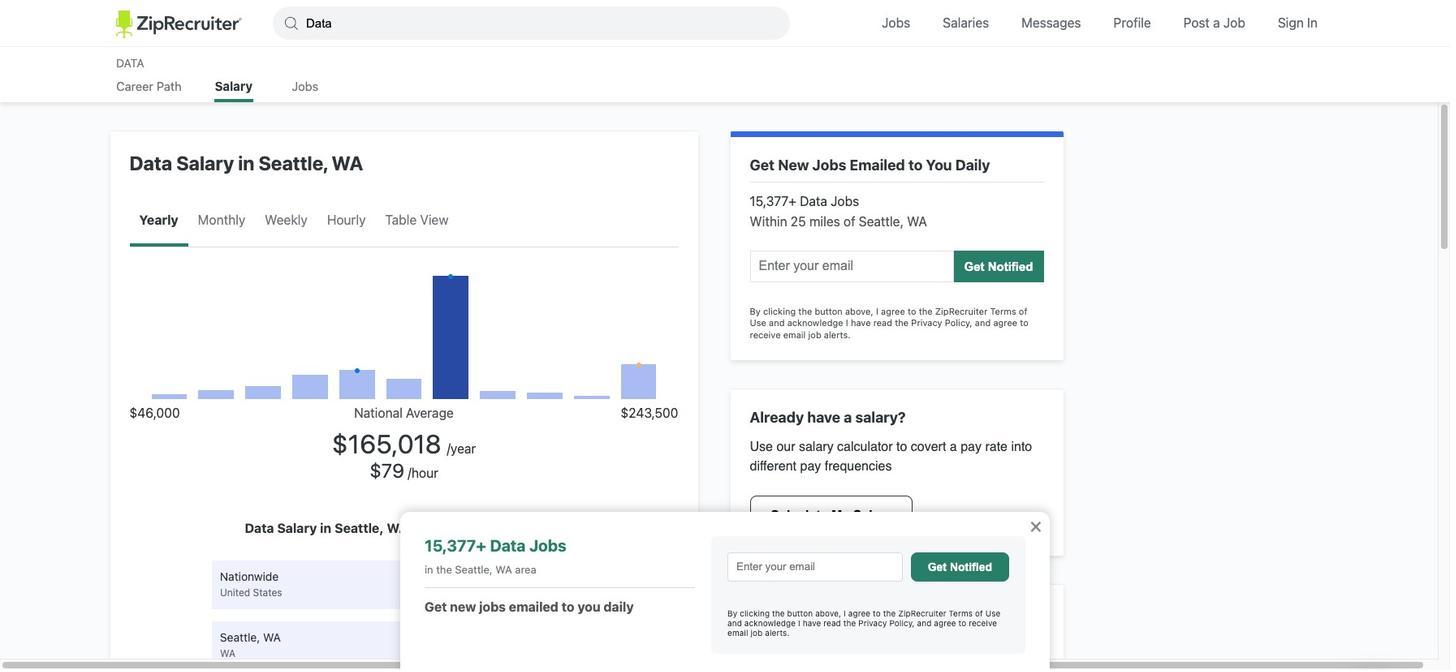 Task type: locate. For each thing, give the bounding box(es) containing it.
0 vertical spatial job
[[809, 329, 822, 340]]

get notified for get notified button related to email address 'email field'
[[928, 561, 992, 574]]

notified for email address 'email field'
[[950, 561, 992, 574]]

0 vertical spatial 25
[[791, 214, 806, 229]]

1 vertical spatial email
[[728, 629, 748, 638]]

1 within from the top
[[750, 214, 787, 229]]

wa left comparison
[[387, 521, 408, 536]]

salary right 'path'
[[215, 79, 253, 93]]

0 vertical spatial button
[[815, 306, 843, 317]]

within down nearby
[[750, 634, 787, 649]]

jobs down get new jobs emailed to you daily
[[831, 194, 859, 209]]

25 down new
[[791, 214, 806, 229]]

0 vertical spatial privacy
[[911, 318, 943, 328]]

miles
[[810, 214, 840, 229], [810, 634, 840, 649]]

1 horizontal spatial in
[[320, 521, 332, 536]]

0 vertical spatial acknowledge
[[787, 318, 843, 328]]

already
[[750, 409, 804, 426]]

0 horizontal spatial email
[[728, 629, 748, 638]]

15,377+ inside 15,377+ data jobs in the seattle, wa area
[[425, 537, 487, 556]]

job down the and acknowledge i have read the privacy policy
[[809, 329, 822, 340]]

above, up the and acknowledge i have read the privacy policy
[[845, 306, 874, 317]]

1 vertical spatial policy
[[890, 619, 912, 629]]

data down by
[[490, 537, 526, 556]]

clicking
[[763, 306, 796, 317], [740, 609, 770, 619]]

read
[[874, 318, 893, 328], [824, 619, 841, 629]]

acknowledge inside by clicking the button above, i agree to the ziprecruiter terms of use and acknowledge i have read the privacy policy
[[745, 619, 796, 629]]

use inside use our salary calculator to covert a pay rate into different pay frequencies
[[750, 441, 773, 455]]

0 horizontal spatial a
[[844, 409, 852, 426]]

sign in
[[1278, 15, 1318, 30]]

1 horizontal spatial a
[[950, 441, 957, 455]]

1 vertical spatial , and agree to receive email job alerts.
[[728, 619, 997, 638]]

wa down by clicking the button above, i agree to the ziprecruiter terms of use and acknowledge i have read the privacy policy at right bottom
[[907, 634, 927, 649]]

data down new
[[800, 194, 828, 209]]

salary inside button
[[853, 510, 892, 524]]

0 horizontal spatial job
[[751, 629, 763, 638]]

privacy up within 25 miles of seattle, wa
[[859, 619, 887, 629]]

a
[[1213, 15, 1220, 30], [844, 409, 852, 426], [950, 441, 957, 455]]

data
[[116, 56, 144, 70], [130, 152, 172, 175], [800, 194, 828, 209], [245, 521, 274, 536], [490, 537, 526, 556], [804, 605, 837, 622]]

email
[[783, 329, 806, 340], [728, 629, 748, 638]]

seattle, inside 15,377+ data jobs in the seattle, wa area
[[455, 564, 493, 577]]

seattle, up weekly
[[259, 152, 328, 175]]

$165,018
[[332, 429, 441, 460], [508, 578, 562, 593]]

pay left rate
[[961, 441, 982, 455]]

0 vertical spatial jobs link
[[870, 0, 923, 46]]

0 vertical spatial get notified button
[[954, 251, 1044, 283]]

clicking for by clicking the button above, i agree to the ziprecruiter
[[763, 306, 796, 317]]

profile
[[1114, 15, 1151, 30]]

2 vertical spatial have
[[803, 619, 821, 629]]

0 horizontal spatial jobs link
[[286, 79, 325, 102]]

privacy
[[911, 318, 943, 328], [859, 619, 887, 629]]

and
[[769, 318, 785, 328], [975, 318, 991, 328], [728, 619, 742, 629], [917, 619, 932, 629]]

by for by clicking the button above, i agree to the ziprecruiter
[[750, 306, 761, 317]]

pay down salary
[[800, 460, 821, 475]]

seattle, up email address email field
[[859, 214, 904, 229]]

within
[[750, 214, 787, 229], [750, 634, 787, 649]]

button up the and acknowledge i have read the privacy policy
[[815, 306, 843, 317]]

0 vertical spatial clicking
[[763, 306, 796, 317]]

terms of use link for and acknowledge i have read the privacy policy
[[750, 306, 1028, 328]]

area
[[515, 564, 536, 577]]

have
[[851, 318, 871, 328], [807, 409, 841, 426], [803, 619, 821, 629]]

0 horizontal spatial pay
[[800, 460, 821, 475]]

have down by clicking the button above, i agree to the ziprecruiter
[[851, 318, 871, 328]]

acknowledge down by clicking the button above, i agree to the ziprecruiter
[[787, 318, 843, 328]]

1 horizontal spatial policy
[[945, 318, 970, 328]]

ziprecruiter for by clicking the button above, i agree to the ziprecruiter
[[935, 306, 988, 317]]

alerts. down the and acknowledge i have read the privacy policy
[[824, 329, 851, 340]]

location
[[509, 521, 563, 536]]

hourly
[[327, 213, 366, 227]]

0 vertical spatial $165,018
[[332, 429, 441, 460]]

0 vertical spatial , and agree to receive email job alerts.
[[750, 318, 1029, 340]]

have up salary
[[807, 409, 841, 426]]

data up within 25 miles of seattle, wa
[[804, 605, 837, 622]]

1 horizontal spatial ,
[[970, 318, 973, 328]]

jobs link right "salary" link
[[286, 79, 325, 102]]

1 vertical spatial pay
[[800, 460, 821, 475]]

1 vertical spatial by
[[728, 609, 738, 619]]

seattle, inside seattle, wa wa
[[220, 631, 260, 645]]

0 vertical spatial privacy policy link
[[911, 318, 970, 328]]

salary up monthly in the left top of the page
[[176, 152, 234, 175]]

0 vertical spatial policy
[[945, 318, 970, 328]]

the inside 15,377+ data jobs in the seattle, wa area
[[436, 564, 452, 577]]

1 miles from the top
[[810, 214, 840, 229]]

email for clicking
[[728, 629, 748, 638]]

1 horizontal spatial receive
[[969, 619, 997, 629]]

salary
[[215, 79, 253, 93], [176, 152, 234, 175], [853, 510, 892, 524], [277, 521, 317, 536]]

different
[[750, 460, 797, 475]]

0 vertical spatial terms
[[990, 306, 1017, 317]]

1 vertical spatial jobs link
[[286, 79, 325, 102]]

$165,018 down national
[[332, 429, 441, 460]]

monthly button
[[188, 196, 255, 247]]

1 horizontal spatial pay
[[961, 441, 982, 455]]

wa left area
[[496, 564, 512, 577]]

1 vertical spatial terms
[[949, 609, 973, 619]]

seattle, up new
[[455, 564, 493, 577]]

0 horizontal spatial read
[[824, 619, 841, 629]]

0 horizontal spatial by
[[728, 609, 738, 619]]

by clicking the button above, i agree to the ziprecruiter terms of use and acknowledge i have read the privacy policy
[[728, 609, 1001, 629]]

wa inside 15,377+ data jobs within 25 miles of seattle, wa
[[907, 214, 927, 229]]

0 vertical spatial ,
[[970, 318, 973, 328]]

1 horizontal spatial terms
[[990, 306, 1017, 317]]

in
[[238, 152, 254, 175], [320, 521, 332, 536], [425, 564, 433, 577]]

1 horizontal spatial button
[[815, 306, 843, 317]]

15,377+ data jobs in the seattle, wa area
[[425, 537, 567, 577]]

seattle, down $79
[[335, 521, 384, 536]]

clicking inside by clicking the button above, i agree to the ziprecruiter terms of use and acknowledge i have read the privacy policy
[[740, 609, 770, 619]]

2 horizontal spatial in
[[425, 564, 433, 577]]

job down nearby
[[751, 629, 763, 638]]

0 vertical spatial 15,377+
[[750, 194, 797, 209]]

read down by clicking the button above, i agree to the ziprecruiter
[[874, 318, 893, 328]]

jobs inside 15,377+ data jobs within 25 miles of seattle, wa
[[831, 194, 859, 209]]

read inside by clicking the button above, i agree to the ziprecruiter terms of use and acknowledge i have read the privacy policy
[[824, 619, 841, 629]]

1 horizontal spatial by
[[750, 306, 761, 317]]

0 vertical spatial terms of use link
[[750, 306, 1028, 328]]

1 vertical spatial notified
[[950, 561, 992, 574]]

post
[[1184, 15, 1210, 30]]

button inside by clicking the button above, i agree to the ziprecruiter terms of use and acknowledge i have read the privacy policy
[[787, 609, 813, 619]]

have inside by clicking the button above, i agree to the ziprecruiter terms of use and acknowledge i have read the privacy policy
[[803, 619, 821, 629]]

sign
[[1278, 15, 1304, 30]]

0 horizontal spatial terms
[[949, 609, 973, 619]]

wa
[[332, 152, 363, 175], [907, 214, 927, 229], [387, 521, 408, 536], [496, 564, 512, 577], [263, 631, 281, 645], [907, 634, 927, 649], [220, 648, 235, 660]]

a left job
[[1213, 15, 1220, 30]]

0 vertical spatial above,
[[845, 306, 874, 317]]

get notified for email address email field get notified button
[[964, 260, 1033, 274]]

0 horizontal spatial above,
[[815, 609, 841, 619]]

1 vertical spatial button
[[787, 609, 813, 619]]

jobs right "salary" link
[[292, 79, 319, 93]]

1 horizontal spatial above,
[[845, 306, 874, 317]]

read up within 25 miles of seattle, wa
[[824, 619, 841, 629]]

1 vertical spatial in
[[320, 521, 332, 536]]

1 vertical spatial terms of use link
[[949, 609, 1001, 619]]

0 horizontal spatial privacy
[[859, 619, 887, 629]]

emailed
[[509, 600, 559, 615]]

jobs for 15,377+ data jobs in the seattle, wa area
[[529, 537, 567, 556]]

1 vertical spatial miles
[[810, 634, 840, 649]]

salaries link
[[931, 0, 1002, 46]]

1 vertical spatial get notified button
[[911, 553, 1010, 582]]

0 vertical spatial receive
[[750, 329, 781, 340]]

0 horizontal spatial receive
[[750, 329, 781, 340]]

wa up hourly
[[332, 152, 363, 175]]

jobs for get new jobs emailed to you daily
[[813, 157, 847, 174]]

seattle, down the united
[[220, 631, 260, 645]]

1 vertical spatial a
[[844, 409, 852, 426]]

data salary in seattle, wa comparison by location
[[245, 521, 563, 536]]

wa inside 15,377+ data jobs in the seattle, wa area
[[496, 564, 512, 577]]

get notified button
[[954, 251, 1044, 283], [911, 553, 1010, 582]]

weekly
[[265, 213, 308, 227]]

1 25 from the top
[[791, 214, 806, 229]]

0 vertical spatial have
[[851, 318, 871, 328]]

1 horizontal spatial email
[[783, 329, 806, 340]]

15,377+ for 15,377+ data jobs in the seattle, wa area
[[425, 537, 487, 556]]

, and agree to receive email job alerts. down by clicking the button above, i agree to the ziprecruiter
[[750, 318, 1029, 340]]

0 vertical spatial miles
[[810, 214, 840, 229]]

use our salary calculator to covert a pay rate into different pay frequencies
[[750, 441, 1032, 475]]

15,377+ down new
[[750, 194, 797, 209]]

path
[[157, 79, 182, 93]]

15,377+ inside 15,377+ data jobs within 25 miles of seattle, wa
[[750, 194, 797, 209]]

tab list containing yearly
[[130, 196, 376, 247]]

in for data salary in seattle, wa
[[238, 152, 254, 175]]

1 vertical spatial job
[[751, 629, 763, 638]]

privacy policy link down by clicking the button above, i agree to the ziprecruiter
[[911, 318, 970, 328]]

0 vertical spatial get notified
[[964, 260, 1033, 274]]

1 vertical spatial 25
[[791, 634, 806, 649]]

jobs inside 15,377+ data jobs in the seattle, wa area
[[529, 537, 567, 556]]

$79 /hour
[[370, 460, 438, 482]]

, and agree to receive email job alerts. for the
[[750, 318, 1029, 340]]

terms
[[990, 306, 1017, 317], [949, 609, 973, 619]]

tab list
[[130, 196, 376, 247]]

national
[[354, 406, 403, 421]]

button for by clicking the button above, i agree to the ziprecruiter terms of use and acknowledge i have read the privacy policy
[[787, 609, 813, 619]]

in
[[1308, 15, 1318, 30]]

wa down the "you"
[[907, 214, 927, 229]]

2 vertical spatial use
[[986, 609, 1001, 619]]

1 vertical spatial above,
[[815, 609, 841, 619]]

seattle, down by clicking the button above, i agree to the ziprecruiter terms of use and acknowledge i have read the privacy policy at right bottom
[[859, 634, 904, 649]]

jobs right new
[[813, 157, 847, 174]]

table view link
[[376, 196, 458, 247]]

job
[[1224, 15, 1246, 30]]

0 horizontal spatial ,
[[912, 619, 915, 629]]

ziprecruiter image
[[116, 10, 242, 38]]

privacy policy link up within 25 miles of seattle, wa
[[859, 619, 912, 629]]

button up within 25 miles of seattle, wa
[[787, 609, 813, 619]]

jobs up within 25 miles of seattle, wa
[[840, 605, 874, 622]]

$165,018 inside $46,000 $165,018 /year
[[332, 429, 441, 460]]

15,377+ down comparison
[[425, 537, 487, 556]]

1 vertical spatial 15,377+
[[425, 537, 487, 556]]

main element
[[116, 0, 1334, 46]]

0 vertical spatial ziprecruiter
[[935, 306, 988, 317]]

jobs left salaries
[[882, 15, 911, 30]]

salary right my at the bottom of page
[[853, 510, 892, 524]]

get notified
[[964, 260, 1033, 274], [928, 561, 992, 574]]

within 25 miles of seattle, wa
[[750, 634, 927, 649]]

get new jobs emailed to you daily
[[425, 600, 634, 615]]

miles down nearby data jobs
[[810, 634, 840, 649]]

job
[[809, 329, 822, 340], [751, 629, 763, 638]]

by
[[750, 306, 761, 317], [728, 609, 738, 619]]

post a job
[[1184, 15, 1246, 30]]

pay
[[961, 441, 982, 455], [800, 460, 821, 475]]

1 horizontal spatial job
[[809, 329, 822, 340]]

of inside by clicking the button above, i agree to the ziprecruiter terms of use and acknowledge i have read the privacy policy
[[975, 609, 983, 619]]

0 horizontal spatial in
[[238, 152, 254, 175]]

terms of use link
[[750, 306, 1028, 328], [949, 609, 1001, 619]]

jobs inside tabs element
[[292, 79, 319, 93]]

above,
[[845, 306, 874, 317], [815, 609, 841, 619]]

alerts. down nearby
[[765, 629, 790, 638]]

0 vertical spatial notified
[[988, 260, 1033, 274]]

1 vertical spatial privacy policy link
[[859, 619, 912, 629]]

acknowledge up within 25 miles of seattle, wa
[[745, 619, 796, 629]]

0 horizontal spatial 15,377+
[[425, 537, 487, 556]]

1 vertical spatial privacy
[[859, 619, 887, 629]]

a left salary?
[[844, 409, 852, 426]]

jobs down location
[[529, 537, 567, 556]]

salary up nationwide at left
[[277, 521, 317, 536]]

nearby data jobs
[[750, 605, 874, 622]]

25 down nearby data jobs
[[791, 634, 806, 649]]

1 vertical spatial use
[[750, 441, 773, 455]]

1 vertical spatial within
[[750, 634, 787, 649]]

1 vertical spatial read
[[824, 619, 841, 629]]

$243,500
[[621, 406, 679, 421]]

notified
[[988, 260, 1033, 274], [950, 561, 992, 574]]

1 horizontal spatial 15,377+
[[750, 194, 797, 209]]

2 vertical spatial in
[[425, 564, 433, 577]]

0 vertical spatial use
[[750, 318, 767, 328]]

0 horizontal spatial policy
[[890, 619, 912, 629]]

jobs link left salaries link
[[870, 0, 923, 46]]

, and agree to receive email job alerts. for i
[[728, 619, 997, 638]]

0 vertical spatial email
[[783, 329, 806, 340]]

jobs
[[882, 15, 911, 30], [292, 79, 319, 93], [813, 157, 847, 174], [831, 194, 859, 209], [529, 537, 567, 556], [840, 605, 874, 622]]

1 vertical spatial ziprecruiter
[[898, 609, 947, 619]]

ziprecruiter
[[935, 306, 988, 317], [898, 609, 947, 619]]

0 vertical spatial alerts.
[[824, 329, 851, 340]]

above, up within 25 miles of seattle, wa
[[815, 609, 841, 619]]

miles inside 15,377+ data jobs within 25 miles of seattle, wa
[[810, 214, 840, 229]]

1 vertical spatial clicking
[[740, 609, 770, 619]]

ziprecruiter inside by clicking the button above, i agree to the ziprecruiter terms of use and acknowledge i have read the privacy policy
[[898, 609, 947, 619]]

tabs element
[[116, 79, 1334, 102]]

0 vertical spatial read
[[874, 318, 893, 328]]

1 horizontal spatial $165,018
[[508, 578, 562, 593]]

1 horizontal spatial alerts.
[[824, 329, 851, 340]]

above, inside by clicking the button above, i agree to the ziprecruiter terms of use and acknowledge i have read the privacy policy
[[815, 609, 841, 619]]

1 vertical spatial receive
[[969, 619, 997, 629]]

$165,018 down area
[[508, 578, 562, 593]]

1 vertical spatial ,
[[912, 619, 915, 629]]

button
[[815, 306, 843, 317], [787, 609, 813, 619]]

acknowledge
[[787, 318, 843, 328], [745, 619, 796, 629]]

job for acknowledge
[[809, 329, 822, 340]]

1 vertical spatial $165,018
[[508, 578, 562, 593]]

privacy down by clicking the button above, i agree to the ziprecruiter
[[911, 318, 943, 328]]

terms inside by clicking the button above, i agree to the ziprecruiter terms of use and acknowledge i have read the privacy policy
[[949, 609, 973, 619]]

/year
[[447, 442, 476, 456]]

button for by clicking the button above, i agree to the ziprecruiter
[[815, 306, 843, 317]]

0 horizontal spatial alerts.
[[765, 629, 790, 638]]

new
[[778, 157, 809, 174]]

1 vertical spatial get notified
[[928, 561, 992, 574]]

receive
[[750, 329, 781, 340], [969, 619, 997, 629]]

by clicking the button above, i agree to the ziprecruiter
[[750, 306, 990, 317]]

by inside by clicking the button above, i agree to the ziprecruiter terms of use and acknowledge i have read the privacy policy
[[728, 609, 738, 619]]

0 vertical spatial by
[[750, 306, 761, 317]]

within down new
[[750, 214, 787, 229]]

get notified button for email address 'email field'
[[911, 553, 1010, 582]]

2 vertical spatial a
[[950, 441, 957, 455]]

the
[[799, 306, 812, 317], [919, 306, 933, 317], [895, 318, 909, 328], [436, 564, 452, 577], [772, 609, 785, 619], [883, 609, 896, 619], [844, 619, 856, 629]]

have up within 25 miles of seattle, wa
[[803, 619, 821, 629]]

0 vertical spatial in
[[238, 152, 254, 175]]

0 horizontal spatial $165,018
[[332, 429, 441, 460]]

ziprecruiter for by clicking the button above, i agree to the ziprecruiter terms of use and acknowledge i have read the privacy policy
[[898, 609, 947, 619]]

data up career
[[116, 56, 144, 70]]

job for clicking
[[751, 629, 763, 638]]

, and agree to receive email job alerts. down email address 'email field'
[[728, 619, 997, 638]]

a right covert
[[950, 441, 957, 455]]

wa down the united
[[220, 648, 235, 660]]

jobs inside 'main' element
[[882, 15, 911, 30]]

daily
[[956, 157, 990, 174]]

by
[[491, 521, 506, 536]]

miles up email address email field
[[810, 214, 840, 229]]

to
[[909, 157, 923, 174], [908, 306, 916, 317], [1020, 318, 1029, 328], [897, 441, 907, 455], [562, 600, 575, 615], [873, 609, 881, 619], [959, 619, 967, 629]]

0 horizontal spatial button
[[787, 609, 813, 619]]

1 vertical spatial acknowledge
[[745, 619, 796, 629]]

clicking for by clicking the button above, i agree to the ziprecruiter terms of use and acknowledge i have read the privacy policy
[[740, 609, 770, 619]]



Task type: vqa. For each thing, say whether or not it's contained in the screenshot.
the top acknowledge
yes



Task type: describe. For each thing, give the bounding box(es) containing it.
use inside by clicking the button above, i agree to the ziprecruiter terms of use and acknowledge i have read the privacy policy
[[986, 609, 1001, 619]]

weekly button
[[255, 196, 317, 247]]

and inside by clicking the button above, i agree to the ziprecruiter terms of use and acknowledge i have read the privacy policy
[[728, 619, 742, 629]]

career path
[[116, 79, 182, 93]]

national average
[[354, 406, 454, 421]]

calculate my salary
[[770, 510, 892, 524]]

table view
[[385, 213, 449, 227]]

2 miles from the top
[[810, 634, 840, 649]]

0 vertical spatial a
[[1213, 15, 1220, 30]]

monthly
[[198, 213, 245, 227]]

data salary in seattle, wa
[[130, 152, 363, 175]]

by for by clicking the button above, i agree to the ziprecruiter terms of use and acknowledge i have read the privacy policy
[[728, 609, 738, 619]]

covert
[[911, 441, 946, 455]]

calculate
[[770, 510, 828, 524]]

to inside by clicking the button above, i agree to the ziprecruiter terms of use and acknowledge i have read the privacy policy
[[873, 609, 881, 619]]

receive for by clicking the button above, i agree to the ziprecruiter terms of use and acknowledge i have read the privacy policy
[[969, 619, 997, 629]]

already have a salary?
[[750, 409, 906, 426]]

new
[[450, 600, 476, 615]]

25 inside 15,377+ data jobs within 25 miles of seattle, wa
[[791, 214, 806, 229]]

jobs link inside 'main' element
[[870, 0, 923, 46]]

career path link
[[116, 79, 182, 102]]

hourly button
[[317, 196, 376, 247]]

privacy policy link for policy
[[911, 318, 970, 328]]

get new jobs emailed to you daily
[[750, 157, 990, 174]]

table view button
[[376, 196, 458, 247]]

in inside 15,377+ data jobs in the seattle, wa area
[[425, 564, 433, 577]]

messages link
[[1010, 0, 1094, 46]]

my
[[832, 510, 850, 524]]

yearly link
[[130, 196, 188, 247]]

comparison
[[411, 521, 488, 536]]

nearby
[[750, 605, 801, 622]]

use inside "terms of use"
[[750, 318, 767, 328]]

daily
[[604, 600, 634, 615]]

salary inside tabs element
[[215, 79, 253, 93]]

yearly
[[139, 213, 178, 227]]

email address email field
[[728, 553, 903, 582]]

salaries
[[943, 15, 989, 30]]

a inside use our salary calculator to covert a pay rate into different pay frequencies
[[950, 441, 957, 455]]

policy inside by clicking the button above, i agree to the ziprecruiter terms of use and acknowledge i have read the privacy policy
[[890, 619, 912, 629]]

profile link
[[1102, 0, 1164, 46]]

get notified button for email address email field
[[954, 251, 1044, 283]]

table
[[385, 213, 417, 227]]

nationwide
[[220, 570, 279, 584]]

1 vertical spatial have
[[807, 409, 841, 426]]

jobs
[[479, 600, 506, 615]]

united
[[220, 587, 250, 599]]

jobs for nearby data jobs
[[840, 605, 874, 622]]

frequencies
[[825, 460, 892, 475]]

you
[[578, 600, 601, 615]]

salary link
[[214, 79, 253, 99]]

data inside 15,377+ data jobs within 25 miles of seattle, wa
[[800, 194, 828, 209]]

in for data salary in seattle, wa comparison by location
[[320, 521, 332, 536]]

calculate my salary link
[[750, 497, 913, 537]]

above, for by clicking the button above, i agree to the ziprecruiter terms of use and acknowledge i have read the privacy policy
[[815, 609, 841, 619]]

alerts. for clicking
[[765, 629, 790, 638]]

average
[[406, 406, 454, 421]]

data up yearly
[[130, 152, 172, 175]]

hourly link
[[317, 196, 376, 247]]

privacy inside by clicking the button above, i agree to the ziprecruiter terms of use and acknowledge i have read the privacy policy
[[859, 619, 887, 629]]

salary
[[799, 441, 834, 455]]

, for policy
[[970, 318, 973, 328]]

jobs for 15,377+ data jobs within 25 miles of seattle, wa
[[831, 194, 859, 209]]

and acknowledge i have read the privacy policy
[[767, 318, 970, 328]]

wa down states
[[263, 631, 281, 645]]

Search job title or keyword text field
[[273, 6, 790, 40]]

, for to
[[912, 619, 915, 629]]

you
[[926, 157, 952, 174]]

receive for and acknowledge i have read the privacy policy
[[750, 329, 781, 340]]

2 25 from the top
[[791, 634, 806, 649]]

career
[[116, 79, 153, 93]]

states
[[253, 587, 282, 599]]

messages
[[1022, 15, 1081, 30]]

calculator
[[837, 441, 893, 455]]

weekly link
[[255, 196, 317, 247]]

of inside 15,377+ data jobs within 25 miles of seattle, wa
[[844, 214, 856, 229]]

seattle, inside 15,377+ data jobs within 25 miles of seattle, wa
[[859, 214, 904, 229]]

of inside "terms of use"
[[1019, 306, 1028, 317]]

/hour
[[408, 466, 438, 481]]

terms of use
[[750, 306, 1028, 328]]

into
[[1011, 441, 1032, 455]]

0 vertical spatial pay
[[961, 441, 982, 455]]

monthly link
[[188, 196, 255, 247]]

15,377+ data jobs within 25 miles of seattle, wa
[[750, 194, 927, 229]]

above, for by clicking the button above, i agree to the ziprecruiter
[[845, 306, 874, 317]]

data up nationwide at left
[[245, 521, 274, 536]]

our
[[777, 441, 796, 455]]

notified for email address email field
[[988, 260, 1033, 274]]

post a job link
[[1172, 0, 1258, 46]]

terms inside "terms of use"
[[990, 306, 1017, 317]]

yearly button
[[130, 196, 188, 247]]

email for acknowledge
[[783, 329, 806, 340]]

Email Address email field
[[750, 251, 954, 283]]

view
[[420, 213, 449, 227]]

1 horizontal spatial privacy
[[911, 318, 943, 328]]

calculate my salary button
[[750, 497, 913, 537]]

nationwide united states
[[220, 570, 282, 599]]

2 within from the top
[[750, 634, 787, 649]]

seattle, wa wa
[[220, 631, 281, 660]]

alerts. for acknowledge
[[824, 329, 851, 340]]

privacy policy link for to
[[859, 619, 912, 629]]

data inside 15,377+ data jobs in the seattle, wa area
[[490, 537, 526, 556]]

$79
[[370, 460, 404, 482]]

sign in link
[[1266, 0, 1330, 46]]

1 horizontal spatial read
[[874, 318, 893, 328]]

rate
[[985, 441, 1008, 455]]

within inside 15,377+ data jobs within 25 miles of seattle, wa
[[750, 214, 787, 229]]

salary?
[[856, 409, 906, 426]]

emailed
[[850, 157, 905, 174]]

$46,000 $165,018 /year
[[130, 406, 476, 460]]

agree inside by clicking the button above, i agree to the ziprecruiter terms of use and acknowledge i have read the privacy policy
[[848, 609, 871, 619]]

$46,000
[[130, 406, 180, 421]]

terms of use link for by clicking the button above, i agree to the ziprecruiter terms of use and acknowledge i have read the privacy policy
[[949, 609, 1001, 619]]

to inside use our salary calculator to covert a pay rate into different pay frequencies
[[897, 441, 907, 455]]

15,377+ for 15,377+ data jobs within 25 miles of seattle, wa
[[750, 194, 797, 209]]



